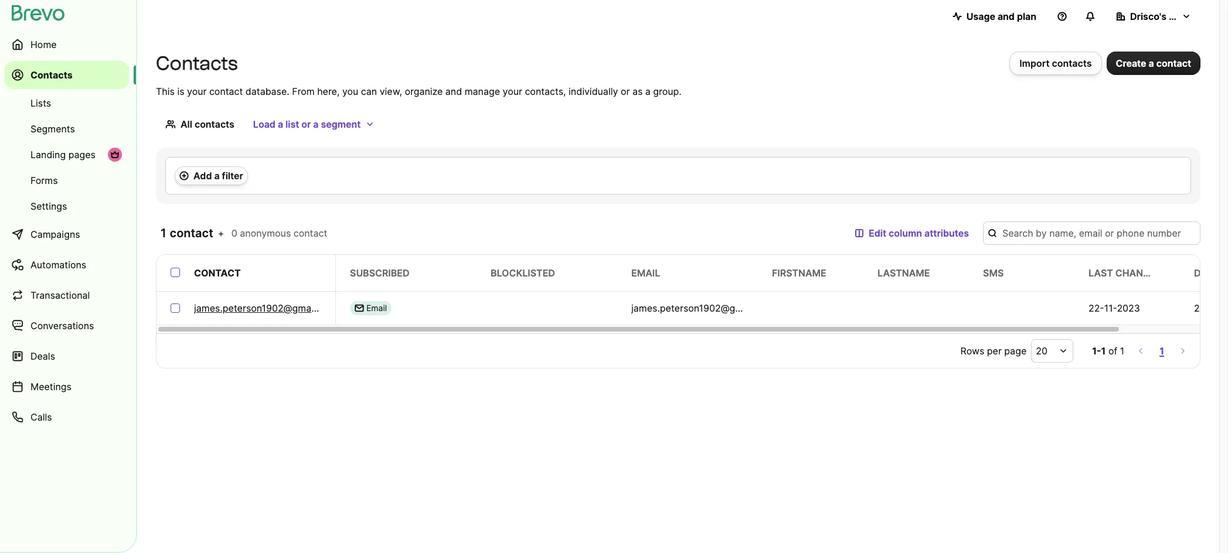 Task type: locate. For each thing, give the bounding box(es) containing it.
0 horizontal spatial or
[[302, 118, 311, 130]]

calls link
[[5, 404, 129, 432]]

column
[[889, 228, 923, 239]]

contacts up lists in the top of the page
[[31, 69, 73, 81]]

contact right anonymous
[[294, 228, 327, 239]]

can
[[361, 86, 377, 97]]

1 horizontal spatial contacts
[[1053, 57, 1092, 69]]

your right manage
[[503, 86, 523, 97]]

11- down last
[[1105, 303, 1118, 314]]

or
[[621, 86, 630, 97], [302, 118, 311, 130]]

transactional link
[[5, 282, 129, 310]]

contacts right the all
[[195, 118, 235, 130]]

1 inside button
[[1160, 345, 1165, 357]]

0 horizontal spatial 22-
[[1089, 303, 1105, 314]]

contact left +
[[170, 226, 213, 240]]

0
[[232, 228, 237, 239]]

a for add a filter
[[214, 170, 220, 182]]

1 horizontal spatial 22-
[[1195, 303, 1211, 314]]

load a list or a segment button
[[244, 113, 384, 136]]

contacts up is
[[156, 52, 238, 74]]

your right is
[[187, 86, 207, 97]]

contacts inside button
[[1053, 57, 1092, 69]]

and left manage
[[446, 86, 462, 97]]

a right the create
[[1149, 57, 1155, 69]]

0 horizontal spatial and
[[446, 86, 462, 97]]

0 vertical spatial contacts
[[1053, 57, 1092, 69]]

edit column attributes button
[[846, 222, 979, 245]]

1 horizontal spatial and
[[998, 11, 1015, 22]]

your
[[187, 86, 207, 97], [503, 86, 523, 97]]

anonymous
[[240, 228, 291, 239]]

0 horizontal spatial contacts
[[31, 69, 73, 81]]

1 horizontal spatial 11-
[[1211, 303, 1223, 314]]

0 vertical spatial and
[[998, 11, 1015, 22]]

landing pages link
[[5, 143, 129, 167]]

a
[[1149, 57, 1155, 69], [646, 86, 651, 97], [278, 118, 283, 130], [313, 118, 319, 130], [214, 170, 220, 182]]

deals link
[[5, 343, 129, 371]]

0 horizontal spatial 11-
[[1105, 303, 1118, 314]]

contacts
[[1053, 57, 1092, 69], [195, 118, 235, 130]]

22- left the 2
[[1195, 303, 1211, 314]]

drinks
[[1170, 11, 1199, 22]]

1 your from the left
[[187, 86, 207, 97]]

11- for 2
[[1211, 303, 1223, 314]]

Search by name, email or phone number search field
[[984, 222, 1201, 245]]

0 horizontal spatial contacts
[[195, 118, 235, 130]]

contact right the create
[[1157, 57, 1192, 69]]

22- for 22-11-2023
[[1089, 303, 1105, 314]]

edit
[[869, 228, 887, 239]]

database.
[[246, 86, 290, 97]]

email
[[367, 303, 387, 313]]

home link
[[5, 31, 129, 59]]

or right "list"
[[302, 118, 311, 130]]

2023
[[1118, 303, 1141, 314]]

1 vertical spatial contacts
[[195, 118, 235, 130]]

2 22- from the left
[[1195, 303, 1211, 314]]

calls
[[31, 412, 52, 424]]

import contacts button
[[1010, 52, 1102, 75]]

1-1 of 1
[[1093, 345, 1125, 357]]

load
[[253, 118, 276, 130]]

contacts
[[156, 52, 238, 74], [31, 69, 73, 81]]

a for create a contact
[[1149, 57, 1155, 69]]

1 button
[[1158, 343, 1167, 360]]

0 horizontal spatial james.peterson1902@gmail.com
[[194, 303, 338, 314]]

2
[[1223, 303, 1229, 314]]

1 11- from the left
[[1105, 303, 1118, 314]]

add a filter
[[194, 170, 243, 182]]

20 button
[[1032, 340, 1074, 363]]

22-
[[1089, 303, 1105, 314], [1195, 303, 1211, 314]]

from
[[292, 86, 315, 97]]

meetings
[[31, 381, 72, 393]]

1 22- from the left
[[1089, 303, 1105, 314]]

contact
[[1157, 57, 1192, 69], [209, 86, 243, 97], [170, 226, 213, 240], [294, 228, 327, 239]]

create a contact
[[1117, 57, 1192, 69]]

a right "add"
[[214, 170, 220, 182]]

1 horizontal spatial or
[[621, 86, 630, 97]]

automations
[[31, 259, 86, 271]]

segment
[[321, 118, 361, 130]]

11- for 2023
[[1105, 303, 1118, 314]]

james.peterson1902@gmail.com link
[[194, 301, 338, 316]]

campaigns link
[[5, 221, 129, 249]]

a left "list"
[[278, 118, 283, 130]]

contacts right the import
[[1053, 57, 1092, 69]]

1 contact + 0 anonymous contact
[[161, 226, 327, 240]]

22- left 2023
[[1089, 303, 1105, 314]]

contacts,
[[525, 86, 566, 97]]

0 horizontal spatial your
[[187, 86, 207, 97]]

1
[[161, 226, 167, 240], [1102, 345, 1107, 357], [1121, 345, 1125, 357], [1160, 345, 1165, 357]]

11- down date ad
[[1211, 303, 1223, 314]]

group.
[[654, 86, 682, 97]]

settings
[[31, 201, 67, 212]]

1 horizontal spatial your
[[503, 86, 523, 97]]

11-
[[1105, 303, 1118, 314], [1211, 303, 1223, 314]]

22-11-2023
[[1089, 303, 1141, 314]]

filter
[[222, 170, 243, 182]]

usage
[[967, 11, 996, 22]]

1 vertical spatial or
[[302, 118, 311, 130]]

or left as
[[621, 86, 630, 97]]

1 horizontal spatial james.peterson1902@gmail.com
[[632, 303, 775, 314]]

import contacts
[[1020, 57, 1092, 69]]

2 11- from the left
[[1211, 303, 1223, 314]]

per
[[988, 345, 1002, 357]]

and left 'plan'
[[998, 11, 1015, 22]]

2 james.peterson1902@gmail.com from the left
[[632, 303, 775, 314]]

conversations
[[31, 320, 94, 332]]

left___rvooi image
[[110, 150, 120, 160]]

of
[[1109, 345, 1118, 357]]

a for load a list or a segment
[[278, 118, 283, 130]]

and
[[998, 11, 1015, 22], [446, 86, 462, 97]]



Task type: vqa. For each thing, say whether or not it's contained in the screenshot.
Apple
no



Task type: describe. For each thing, give the bounding box(es) containing it.
all contacts
[[181, 118, 235, 130]]

forms
[[31, 175, 58, 187]]

landing
[[31, 149, 66, 161]]

1 james.peterson1902@gmail.com from the left
[[194, 303, 338, 314]]

a right "list"
[[313, 118, 319, 130]]

conversations link
[[5, 312, 129, 340]]

20
[[1037, 345, 1048, 357]]

contacts for import contacts
[[1053, 57, 1092, 69]]

is
[[177, 86, 185, 97]]

1 horizontal spatial contacts
[[156, 52, 238, 74]]

1 vertical spatial and
[[446, 86, 462, 97]]

as
[[633, 86, 643, 97]]

lists link
[[5, 92, 129, 115]]

date
[[1195, 267, 1219, 279]]

automations link
[[5, 251, 129, 279]]

ad
[[1221, 267, 1229, 279]]

add a filter button
[[175, 167, 248, 185]]

left___c25ys image
[[355, 304, 364, 313]]

a right as
[[646, 86, 651, 97]]

landing pages
[[31, 149, 96, 161]]

lists
[[31, 97, 51, 109]]

last
[[1089, 267, 1114, 279]]

you
[[342, 86, 359, 97]]

contacts inside contacts link
[[31, 69, 73, 81]]

contact up all contacts
[[209, 86, 243, 97]]

2 your from the left
[[503, 86, 523, 97]]

subscribed
[[350, 267, 410, 279]]

email
[[632, 267, 661, 279]]

contact
[[194, 267, 241, 279]]

campaigns
[[31, 229, 80, 240]]

pages
[[68, 149, 96, 161]]

contact inside 1 contact + 0 anonymous contact
[[294, 228, 327, 239]]

load a list or a segment
[[253, 118, 361, 130]]

drisco's drinks button
[[1107, 5, 1201, 28]]

or inside "button"
[[302, 118, 311, 130]]

here,
[[317, 86, 340, 97]]

lastname
[[878, 267, 931, 279]]

blocklisted
[[491, 267, 555, 279]]

forms link
[[5, 169, 129, 192]]

drisco's
[[1131, 11, 1167, 22]]

last changed
[[1089, 267, 1163, 279]]

1-
[[1093, 345, 1102, 357]]

sms
[[984, 267, 1004, 279]]

firstname
[[773, 267, 827, 279]]

date ad
[[1195, 267, 1229, 279]]

segments link
[[5, 117, 129, 141]]

transactional
[[31, 290, 90, 301]]

plan
[[1018, 11, 1037, 22]]

usage and plan
[[967, 11, 1037, 22]]

contact inside button
[[1157, 57, 1192, 69]]

changed
[[1116, 267, 1163, 279]]

contacts link
[[5, 61, 129, 89]]

individually
[[569, 86, 618, 97]]

organize
[[405, 86, 443, 97]]

22- for 22-11-2
[[1195, 303, 1211, 314]]

add
[[194, 170, 212, 182]]

rows per page
[[961, 345, 1027, 357]]

view,
[[380, 86, 402, 97]]

edit column attributes
[[869, 228, 970, 239]]

+
[[218, 228, 224, 239]]

manage
[[465, 86, 500, 97]]

create
[[1117, 57, 1147, 69]]

meetings link
[[5, 373, 129, 401]]

and inside button
[[998, 11, 1015, 22]]

22-11-2
[[1195, 303, 1229, 314]]

this is your contact database. from here, you can view, organize and manage your contacts, individually or as a group.
[[156, 86, 682, 97]]

home
[[31, 39, 57, 50]]

import
[[1020, 57, 1050, 69]]

deals
[[31, 351, 55, 363]]

contacts for all contacts
[[195, 118, 235, 130]]

rows
[[961, 345, 985, 357]]

list
[[286, 118, 299, 130]]

usage and plan button
[[944, 5, 1046, 28]]

create a contact button
[[1107, 52, 1201, 75]]

0 vertical spatial or
[[621, 86, 630, 97]]

drisco's drinks
[[1131, 11, 1199, 22]]

segments
[[31, 123, 75, 135]]

settings link
[[5, 195, 129, 218]]

attributes
[[925, 228, 970, 239]]

page
[[1005, 345, 1027, 357]]

all
[[181, 118, 192, 130]]



